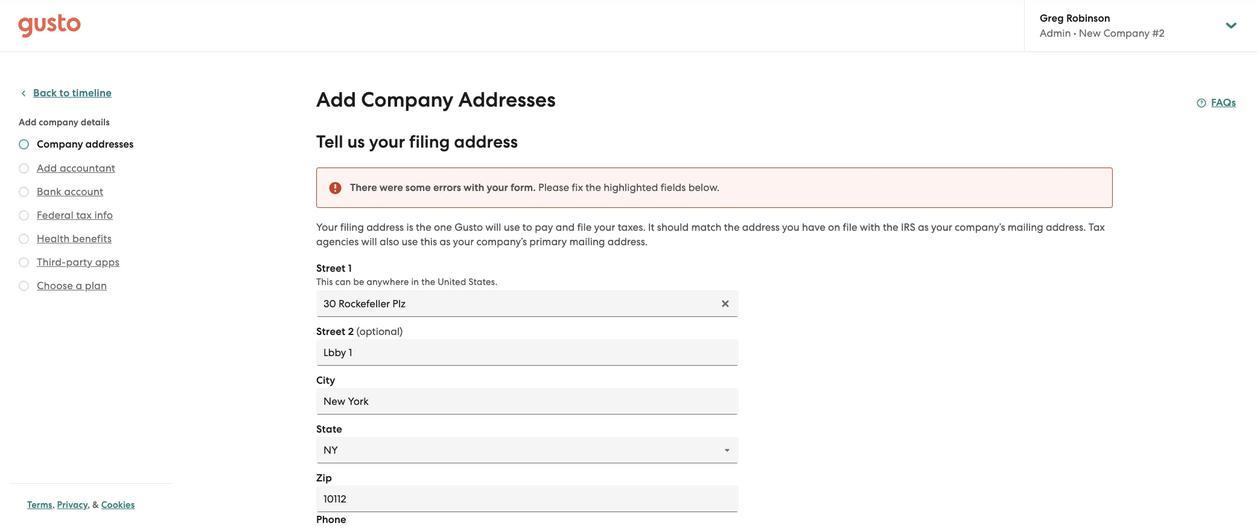 Task type: describe. For each thing, give the bounding box(es) containing it.
some
[[405, 182, 431, 194]]

terms link
[[27, 500, 52, 511]]

0 horizontal spatial mailing
[[570, 236, 605, 248]]

privacy link
[[57, 500, 88, 511]]

federal
[[37, 209, 74, 222]]

choose a plan
[[37, 280, 107, 292]]

errors
[[433, 182, 461, 194]]

faqs button
[[1197, 96, 1236, 110]]

third-
[[37, 257, 66, 269]]

details
[[81, 117, 110, 128]]

0 vertical spatial filing
[[409, 132, 450, 153]]

bank account button
[[37, 185, 103, 199]]

1 file from the left
[[577, 222, 592, 234]]

form.
[[511, 182, 536, 194]]

0 vertical spatial with
[[464, 182, 484, 194]]

should
[[657, 222, 689, 234]]

please
[[538, 182, 569, 194]]

third-party apps button
[[37, 255, 119, 270]]

add company details
[[19, 117, 110, 128]]

a
[[76, 280, 82, 292]]

party
[[66, 257, 93, 269]]

1 vertical spatial company
[[361, 88, 454, 112]]

privacy
[[57, 500, 88, 511]]

2 horizontal spatial address
[[742, 222, 780, 234]]

plan
[[85, 280, 107, 292]]

faqs
[[1211, 97, 1236, 109]]

check image for third-
[[19, 258, 29, 268]]

addresses
[[85, 138, 134, 151]]

federal tax info button
[[37, 208, 113, 223]]

1
[[348, 263, 352, 275]]

you
[[782, 222, 800, 234]]

also
[[380, 236, 399, 248]]

timeline
[[72, 87, 112, 100]]

0 vertical spatial address.
[[1046, 222, 1086, 234]]

account
[[64, 186, 103, 198]]

health benefits
[[37, 233, 112, 245]]

add accountant
[[37, 162, 115, 174]]

health
[[37, 233, 70, 245]]

anywhere
[[367, 277, 409, 288]]

check image for health
[[19, 234, 29, 244]]

can
[[335, 277, 351, 288]]

agencies
[[316, 236, 359, 248]]

pay
[[535, 222, 553, 234]]

your right irs
[[931, 222, 952, 234]]

with inside "your filing address is the one gusto will use to pay and file your taxes. it should match the address you have on file with the irs as your company's mailing address. tax agencies will also use this as your company's primary mailing address."
[[860, 222, 880, 234]]

on
[[828, 222, 840, 234]]

tell us your filing address
[[316, 132, 518, 153]]

•
[[1074, 27, 1077, 39]]

us
[[347, 132, 365, 153]]

company inside list
[[37, 138, 83, 151]]

primary
[[530, 236, 567, 248]]

below.
[[689, 182, 720, 194]]

add accountant button
[[37, 161, 115, 176]]

addresses
[[458, 88, 556, 112]]

company inside greg robinson admin • new company #2
[[1104, 27, 1150, 39]]

benefits
[[72, 233, 112, 245]]

match
[[691, 222, 722, 234]]

check image for add
[[19, 164, 29, 174]]

greg
[[1040, 12, 1064, 25]]

this
[[421, 236, 437, 248]]

gusto
[[455, 222, 483, 234]]

check image for federal
[[19, 211, 29, 221]]

tax
[[76, 209, 92, 222]]

third-party apps
[[37, 257, 119, 269]]

the right is
[[416, 222, 431, 234]]

this
[[316, 277, 333, 288]]

1 vertical spatial company's
[[477, 236, 527, 248]]

and
[[556, 222, 575, 234]]

health benefits button
[[37, 232, 112, 246]]

federal tax info
[[37, 209, 113, 222]]

choose
[[37, 280, 73, 292]]

bank account
[[37, 186, 103, 198]]

terms , privacy , & cookies
[[27, 500, 135, 511]]

City field
[[316, 389, 739, 415]]

bank
[[37, 186, 62, 198]]

1 horizontal spatial as
[[918, 222, 929, 234]]

taxes.
[[618, 222, 646, 234]]

check image for bank
[[19, 187, 29, 197]]

choose a plan button
[[37, 279, 107, 293]]

0 vertical spatial use
[[504, 222, 520, 234]]

info
[[94, 209, 113, 222]]

0 horizontal spatial as
[[440, 236, 450, 248]]

robinson
[[1067, 12, 1110, 25]]

zip
[[316, 473, 332, 485]]

company addresses
[[37, 138, 134, 151]]

greg robinson admin • new company #2
[[1040, 12, 1165, 39]]

your left the form.
[[487, 182, 508, 194]]

&
[[92, 500, 99, 511]]

1 horizontal spatial will
[[485, 222, 501, 234]]

0 vertical spatial company's
[[955, 222, 1005, 234]]

1 horizontal spatial address
[[454, 132, 518, 153]]



Task type: vqa. For each thing, say whether or not it's contained in the screenshot.
COMPANY ADDRESSES list
yes



Task type: locate. For each thing, give the bounding box(es) containing it.
2 , from the left
[[88, 500, 90, 511]]

cookies
[[101, 500, 135, 511]]

the
[[586, 182, 601, 194], [416, 222, 431, 234], [724, 222, 740, 234], [883, 222, 899, 234], [421, 277, 435, 288]]

1 vertical spatial address.
[[608, 236, 648, 248]]

company
[[39, 117, 79, 128]]

2 street from the top
[[316, 326, 346, 339]]

0 vertical spatial company
[[1104, 27, 1150, 39]]

,
[[52, 500, 55, 511], [88, 500, 90, 511]]

0 horizontal spatial file
[[577, 222, 592, 234]]

your left taxes.
[[594, 222, 615, 234]]

check image left federal
[[19, 211, 29, 221]]

1 , from the left
[[52, 500, 55, 511]]

in
[[411, 277, 419, 288]]

, left privacy
[[52, 500, 55, 511]]

3 check image from the top
[[19, 187, 29, 197]]

have
[[802, 222, 826, 234]]

Street 1 field
[[316, 291, 739, 317]]

tax
[[1089, 222, 1105, 234]]

5 check image from the top
[[19, 258, 29, 268]]

use
[[504, 222, 520, 234], [402, 236, 418, 248]]

1 vertical spatial will
[[361, 236, 377, 248]]

address up the also
[[366, 222, 404, 234]]

0 vertical spatial mailing
[[1008, 222, 1043, 234]]

1 horizontal spatial file
[[843, 222, 857, 234]]

street inside the street 1 this can be anywhere in the united states.
[[316, 263, 346, 275]]

the inside 'there were some errors with your form. please fix the highlighted fields below.'
[[586, 182, 601, 194]]

apps
[[95, 257, 119, 269]]

home image
[[18, 14, 81, 38]]

your filing address is the one gusto will use to pay and file your taxes. it should match the address you have on file with the irs as your company's mailing address. tax agencies will also use this as your company's primary mailing address.
[[316, 222, 1105, 248]]

states.
[[469, 277, 498, 288]]

with right the errors
[[464, 182, 484, 194]]

check image left add accountant button
[[19, 164, 29, 174]]

highlighted
[[604, 182, 658, 194]]

file right and
[[577, 222, 592, 234]]

0 horizontal spatial with
[[464, 182, 484, 194]]

1 horizontal spatial company's
[[955, 222, 1005, 234]]

were
[[380, 182, 403, 194]]

check image left health
[[19, 234, 29, 244]]

0 horizontal spatial company's
[[477, 236, 527, 248]]

0 vertical spatial will
[[485, 222, 501, 234]]

1 vertical spatial to
[[523, 222, 532, 234]]

irs
[[901, 222, 915, 234]]

1 horizontal spatial use
[[504, 222, 520, 234]]

1 horizontal spatial mailing
[[1008, 222, 1043, 234]]

one
[[434, 222, 452, 234]]

1 vertical spatial check image
[[19, 281, 29, 292]]

0 horizontal spatial address.
[[608, 236, 648, 248]]

1 vertical spatial use
[[402, 236, 418, 248]]

street for 1
[[316, 263, 346, 275]]

accountant
[[60, 162, 115, 174]]

check image
[[19, 139, 29, 150], [19, 164, 29, 174], [19, 187, 29, 197], [19, 234, 29, 244], [19, 258, 29, 268]]

1 horizontal spatial filing
[[409, 132, 450, 153]]

1 horizontal spatial address.
[[1046, 222, 1086, 234]]

, left &
[[88, 500, 90, 511]]

the inside the street 1 this can be anywhere in the united states.
[[421, 277, 435, 288]]

tell
[[316, 132, 343, 153]]

add for add accountant
[[37, 162, 57, 174]]

1 vertical spatial add
[[19, 117, 37, 128]]

1 vertical spatial street
[[316, 326, 346, 339]]

add left company
[[19, 117, 37, 128]]

will left the also
[[361, 236, 377, 248]]

add inside button
[[37, 162, 57, 174]]

1 vertical spatial with
[[860, 222, 880, 234]]

as right irs
[[918, 222, 929, 234]]

(optional)
[[356, 326, 403, 338]]

0 horizontal spatial to
[[59, 87, 70, 100]]

street up this
[[316, 263, 346, 275]]

Street 2 field
[[316, 340, 739, 366]]

0 horizontal spatial ,
[[52, 500, 55, 511]]

to inside "your filing address is the one gusto will use to pay and file your taxes. it should match the address you have on file with the irs as your company's mailing address. tax agencies will also use this as your company's primary mailing address."
[[523, 222, 532, 234]]

address down addresses
[[454, 132, 518, 153]]

check image for choose
[[19, 281, 29, 292]]

admin
[[1040, 27, 1071, 39]]

2 check image from the top
[[19, 164, 29, 174]]

filing inside "your filing address is the one gusto will use to pay and file your taxes. it should match the address you have on file with the irs as your company's mailing address. tax agencies will also use this as your company's primary mailing address."
[[340, 222, 364, 234]]

check image left bank
[[19, 187, 29, 197]]

0 vertical spatial check image
[[19, 211, 29, 221]]

city
[[316, 375, 335, 388]]

your
[[316, 222, 338, 234]]

with right on
[[860, 222, 880, 234]]

0 vertical spatial street
[[316, 263, 346, 275]]

0 horizontal spatial will
[[361, 236, 377, 248]]

2 file from the left
[[843, 222, 857, 234]]

2 check image from the top
[[19, 281, 29, 292]]

new
[[1079, 27, 1101, 39]]

fix
[[572, 182, 583, 194]]

there
[[350, 182, 377, 194]]

1 vertical spatial filing
[[340, 222, 364, 234]]

be
[[353, 277, 364, 288]]

check image left third-
[[19, 258, 29, 268]]

1 vertical spatial mailing
[[570, 236, 605, 248]]

address. left tax
[[1046, 222, 1086, 234]]

0 horizontal spatial use
[[402, 236, 418, 248]]

company up the tell us your filing address
[[361, 88, 454, 112]]

to left pay
[[523, 222, 532, 234]]

your right us
[[369, 132, 405, 153]]

add up bank
[[37, 162, 57, 174]]

0 horizontal spatial add
[[19, 117, 37, 128]]

your down "gusto"
[[453, 236, 474, 248]]

0 horizontal spatial company
[[37, 138, 83, 151]]

1 horizontal spatial with
[[860, 222, 880, 234]]

will right "gusto"
[[485, 222, 501, 234]]

0 vertical spatial to
[[59, 87, 70, 100]]

2 vertical spatial add
[[37, 162, 57, 174]]

1 horizontal spatial ,
[[88, 500, 90, 511]]

the right match in the right of the page
[[724, 222, 740, 234]]

1 horizontal spatial add
[[37, 162, 57, 174]]

cookies button
[[101, 499, 135, 513]]

add up tell
[[316, 88, 356, 112]]

address. down taxes.
[[608, 236, 648, 248]]

file right on
[[843, 222, 857, 234]]

2 vertical spatial company
[[37, 138, 83, 151]]

company's
[[955, 222, 1005, 234], [477, 236, 527, 248]]

street left 2 at the bottom
[[316, 326, 346, 339]]

check image left the choose
[[19, 281, 29, 292]]

add company addresses
[[316, 88, 556, 112]]

filing
[[409, 132, 450, 153], [340, 222, 364, 234]]

street 1 this can be anywhere in the united states.
[[316, 263, 498, 288]]

2
[[348, 326, 354, 339]]

there were some errors with your form. please fix the highlighted fields below.
[[350, 182, 720, 194]]

company addresses list
[[19, 138, 167, 296]]

to right back
[[59, 87, 70, 100]]

address left "you"
[[742, 222, 780, 234]]

back to timeline button
[[19, 86, 112, 101]]

0 horizontal spatial address
[[366, 222, 404, 234]]

1 check image from the top
[[19, 139, 29, 150]]

with
[[464, 182, 484, 194], [860, 222, 880, 234]]

4 check image from the top
[[19, 234, 29, 244]]

1 horizontal spatial to
[[523, 222, 532, 234]]

it
[[648, 222, 655, 234]]

use left pay
[[504, 222, 520, 234]]

use down is
[[402, 236, 418, 248]]

company left #2
[[1104, 27, 1150, 39]]

back to timeline
[[33, 87, 112, 100]]

terms
[[27, 500, 52, 511]]

address
[[454, 132, 518, 153], [366, 222, 404, 234], [742, 222, 780, 234]]

2 horizontal spatial company
[[1104, 27, 1150, 39]]

fields
[[661, 182, 686, 194]]

0 vertical spatial as
[[918, 222, 929, 234]]

your
[[369, 132, 405, 153], [487, 182, 508, 194], [594, 222, 615, 234], [931, 222, 952, 234], [453, 236, 474, 248]]

mailing
[[1008, 222, 1043, 234], [570, 236, 605, 248]]

filing up agencies
[[340, 222, 364, 234]]

company down company
[[37, 138, 83, 151]]

0 horizontal spatial filing
[[340, 222, 364, 234]]

street 2 (optional)
[[316, 326, 403, 339]]

1 check image from the top
[[19, 211, 29, 221]]

check image
[[19, 211, 29, 221], [19, 281, 29, 292]]

Zip field
[[316, 486, 739, 513]]

1 vertical spatial as
[[440, 236, 450, 248]]

is
[[406, 222, 413, 234]]

united
[[438, 277, 466, 288]]

add
[[316, 88, 356, 112], [19, 117, 37, 128], [37, 162, 57, 174]]

filing down the add company addresses
[[409, 132, 450, 153]]

#2
[[1152, 27, 1165, 39]]

to inside button
[[59, 87, 70, 100]]

state
[[316, 424, 342, 436]]

file
[[577, 222, 592, 234], [843, 222, 857, 234]]

1 horizontal spatial company
[[361, 88, 454, 112]]

the left irs
[[883, 222, 899, 234]]

street for 2
[[316, 326, 346, 339]]

add for add company addresses
[[316, 88, 356, 112]]

1 street from the top
[[316, 263, 346, 275]]

the right in
[[421, 277, 435, 288]]

check image down add company details
[[19, 139, 29, 150]]

as down one
[[440, 236, 450, 248]]

back
[[33, 87, 57, 100]]

will
[[485, 222, 501, 234], [361, 236, 377, 248]]

add for add company details
[[19, 117, 37, 128]]

0 vertical spatial add
[[316, 88, 356, 112]]

2 horizontal spatial add
[[316, 88, 356, 112]]

the right fix
[[586, 182, 601, 194]]



